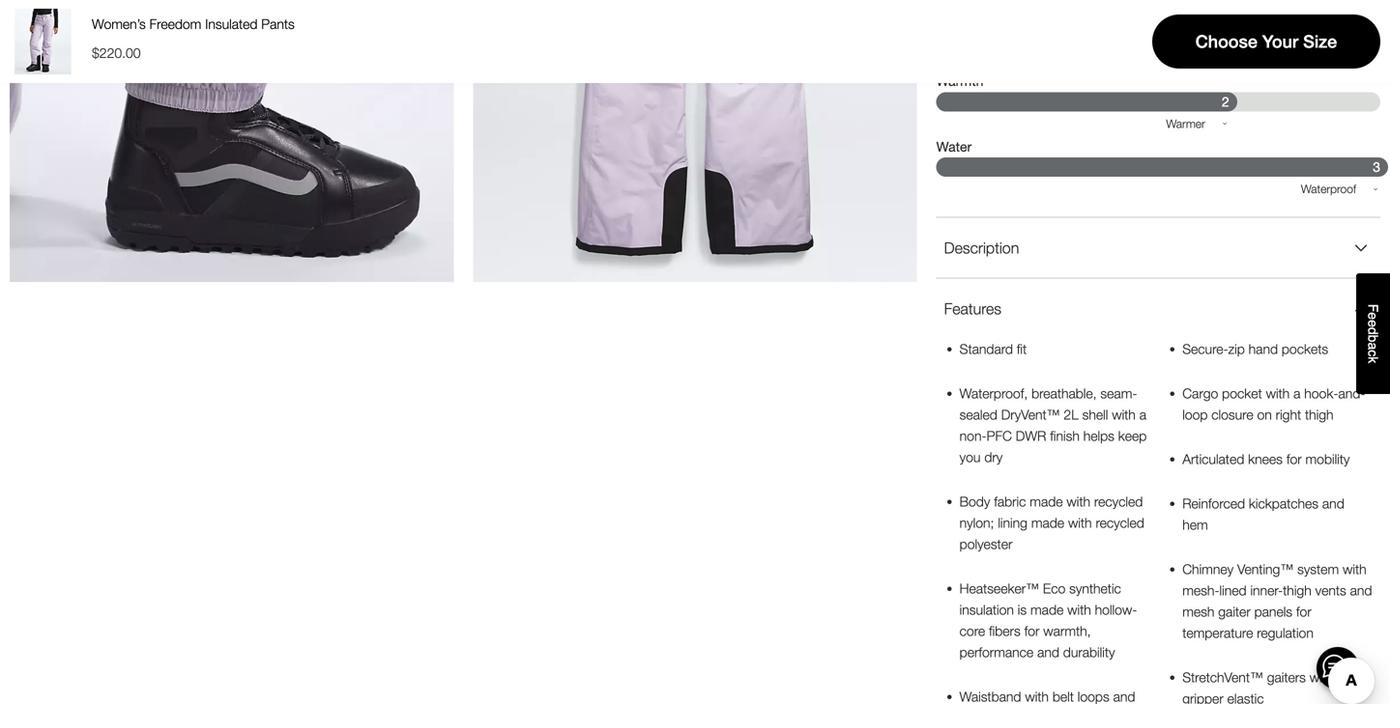 Task type: locate. For each thing, give the bounding box(es) containing it.
0 horizontal spatial waterproof
[[1227, 208, 1287, 221]]

water down warmth
[[937, 139, 972, 154]]

shell
[[1082, 407, 1108, 423]]

a
[[1366, 343, 1381, 350], [1294, 386, 1301, 402], [1140, 407, 1147, 423]]

0 horizontal spatial water
[[937, 139, 972, 154]]

chimney venting™ system with mesh-lined inner-thigh vents and mesh gaiter panels for temperature regulation
[[1183, 562, 1372, 641]]

gaiters
[[1267, 670, 1306, 686]]

pocket
[[1222, 386, 1262, 402]]

a inside cargo pocket with a hook-and- loop closure on right thigh
[[1294, 386, 1301, 402]]

warm
[[1081, 142, 1111, 156]]

warmer
[[1166, 117, 1205, 131], [1130, 142, 1172, 156]]

0 vertical spatial thigh
[[1305, 407, 1334, 423]]

2 vertical spatial and
[[1037, 645, 1060, 661]]

water
[[937, 139, 972, 154], [1031, 208, 1060, 221], [1129, 208, 1158, 221]]

loop
[[1183, 407, 1208, 423]]

made
[[1030, 494, 1063, 510], [1031, 515, 1065, 531], [1031, 602, 1064, 618]]

lined
[[1220, 583, 1247, 599]]

made down eco
[[1031, 602, 1064, 618]]

a up right
[[1294, 386, 1301, 402]]

for
[[1287, 451, 1302, 467], [1296, 604, 1312, 620], [1024, 623, 1040, 639]]

thigh down "system"
[[1283, 583, 1312, 599]]

with
[[1266, 386, 1290, 402], [1112, 407, 1136, 423], [1067, 494, 1091, 510], [1068, 515, 1092, 531], [1343, 562, 1367, 578], [1068, 602, 1091, 618], [1310, 670, 1334, 686]]

description button
[[937, 218, 1381, 278]]

1 horizontal spatial water
[[1031, 208, 1060, 221]]

1 horizontal spatial a
[[1294, 386, 1301, 402]]

cargo pocket with a hook-and- loop closure on right thigh
[[1183, 386, 1366, 423]]

made right lining
[[1031, 515, 1065, 531]]

nylon;
[[960, 515, 994, 531]]

women's
[[92, 16, 146, 32]]

finish
[[1050, 428, 1080, 444]]

cargo
[[1183, 386, 1219, 402]]

water left repellent
[[1031, 208, 1060, 221]]

with up right
[[1266, 386, 1290, 402]]

1 vertical spatial recycled
[[1096, 515, 1145, 531]]

e up the d
[[1366, 313, 1381, 320]]

recycled down keep
[[1094, 494, 1143, 510]]

mesh-
[[1183, 583, 1220, 599]]

vents
[[1315, 583, 1347, 599]]

2 horizontal spatial and
[[1350, 583, 1372, 599]]

with inside cargo pocket with a hook-and- loop closure on right thigh
[[1266, 386, 1290, 402]]

hem
[[1183, 517, 1208, 533]]

and down mobility
[[1323, 496, 1345, 512]]

lining
[[998, 515, 1028, 531]]

for up regulation
[[1296, 604, 1312, 620]]

1 horizontal spatial and
[[1323, 496, 1345, 512]]

with down 'seam-'
[[1112, 407, 1136, 423]]

water 3
[[937, 139, 1381, 175]]

for inside chimney venting™ system with mesh-lined inner-thigh vents and mesh gaiter panels for temperature regulation
[[1296, 604, 1312, 620]]

e up 'b'
[[1366, 320, 1381, 328]]

1 vertical spatial for
[[1296, 604, 1312, 620]]

reinforced
[[1183, 496, 1245, 512]]

with inside waterproof, breathable, seam- sealed dryvent™ 2l shell with a non-pfc dwr finish helps keep you dry
[[1112, 407, 1136, 423]]

0 vertical spatial and
[[1323, 496, 1345, 512]]

1 vertical spatial thigh
[[1283, 583, 1312, 599]]

sealed
[[960, 407, 998, 423]]

with right lining
[[1068, 515, 1092, 531]]

made right the fabric
[[1030, 494, 1063, 510]]

helps
[[1084, 428, 1115, 444]]

panels
[[1255, 604, 1293, 620]]

with up vents
[[1343, 562, 1367, 578]]

and
[[1323, 496, 1345, 512], [1350, 583, 1372, 599], [1037, 645, 1060, 661]]

for inside heatseeker™ eco synthetic insulation is made with hollow- core fibers for warmth, performance and durability
[[1024, 623, 1040, 639]]

for right knees
[[1287, 451, 1302, 467]]

waterproof
[[1301, 182, 1356, 196], [1227, 208, 1287, 221]]

0 vertical spatial a
[[1366, 343, 1381, 350]]

water for water 3
[[937, 139, 972, 154]]

1 vertical spatial made
[[1031, 515, 1065, 531]]

warmer up warmest
[[1166, 117, 1205, 131]]

recycled up the synthetic
[[1096, 515, 1145, 531]]

2 vertical spatial for
[[1024, 623, 1040, 639]]

chimney
[[1183, 562, 1234, 578]]

1 e from the top
[[1366, 313, 1381, 320]]

warmer right 'warm'
[[1130, 142, 1172, 156]]

1 vertical spatial a
[[1294, 386, 1301, 402]]

heatseeker™ eco synthetic insulation is made with hollow- core fibers for warmth, performance and durability
[[960, 581, 1137, 661]]

and down warmth,
[[1037, 645, 1060, 661]]

hand
[[1249, 341, 1278, 357]]

0 vertical spatial warmer
[[1166, 117, 1205, 131]]

thigh down hook- at the bottom of page
[[1305, 407, 1334, 423]]

2 horizontal spatial water
[[1129, 208, 1158, 221]]

k
[[1366, 357, 1381, 364]]

description
[[944, 239, 1019, 257]]

1 horizontal spatial waterproof
[[1301, 182, 1356, 196]]

2 horizontal spatial a
[[1366, 343, 1381, 350]]

standard
[[960, 341, 1013, 357]]

0 vertical spatial for
[[1287, 451, 1302, 467]]

2 vertical spatial a
[[1140, 407, 1147, 423]]

2l
[[1064, 407, 1079, 423]]

for down is
[[1024, 623, 1040, 639]]

polyester
[[960, 536, 1013, 552]]

gaiter
[[1218, 604, 1251, 620]]

a up "k"
[[1366, 343, 1381, 350]]

non-
[[960, 428, 987, 444]]

fibers
[[989, 623, 1021, 639]]

water inside water 3
[[937, 139, 972, 154]]

1 vertical spatial and
[[1350, 583, 1372, 599]]

and right vents
[[1350, 583, 1372, 599]]

e
[[1366, 313, 1381, 320], [1366, 320, 1381, 328]]

a up keep
[[1140, 407, 1147, 423]]

you
[[960, 449, 981, 465]]

water left resistant
[[1129, 208, 1158, 221]]

choose
[[1196, 31, 1258, 52]]

with up warmth,
[[1068, 602, 1091, 618]]

thigh inside cargo pocket with a hook-and- loop closure on right thigh
[[1305, 407, 1334, 423]]

dry
[[985, 449, 1003, 465]]

0 horizontal spatial and
[[1037, 645, 1060, 661]]

water repellent
[[1031, 208, 1109, 221]]

repellent
[[1063, 208, 1109, 221]]

with right gaiters
[[1310, 670, 1334, 686]]

2 vertical spatial made
[[1031, 602, 1064, 618]]

mobility
[[1306, 451, 1350, 467]]

0 horizontal spatial a
[[1140, 407, 1147, 423]]



Task type: vqa. For each thing, say whether or not it's contained in the screenshot.
Women's to the left
no



Task type: describe. For each thing, give the bounding box(es) containing it.
warmest
[[1191, 142, 1236, 156]]

secure-
[[1183, 341, 1229, 357]]

regulation
[[1257, 625, 1314, 641]]

body fabric made with recycled nylon; lining made with recycled polyester
[[960, 494, 1145, 552]]

and inside chimney venting™ system with mesh-lined inner-thigh vents and mesh gaiter panels for temperature regulation
[[1350, 583, 1372, 599]]

body
[[960, 494, 990, 510]]

venting™
[[1238, 562, 1294, 578]]

articulated knees for mobility
[[1183, 451, 1350, 467]]

gripper
[[1183, 691, 1224, 705]]

1 vertical spatial waterproof
[[1227, 208, 1287, 221]]

mesh
[[1183, 604, 1215, 620]]

insulation
[[960, 602, 1014, 618]]

fit
[[1017, 341, 1027, 357]]

0 vertical spatial waterproof
[[1301, 182, 1356, 196]]

your
[[1263, 31, 1299, 52]]

1 vertical spatial warmer
[[1130, 142, 1172, 156]]

heatseeker™
[[960, 581, 1039, 597]]

f e e d b a c k
[[1366, 304, 1381, 364]]

standard fit
[[960, 341, 1027, 357]]

knees
[[1248, 451, 1283, 467]]

f
[[1366, 304, 1381, 313]]

pants
[[261, 16, 295, 32]]

choose your size
[[1196, 31, 1337, 52]]

breathable,
[[1032, 386, 1097, 402]]

reinforced kickpatches and hem
[[1183, 496, 1345, 533]]

articulated
[[1183, 451, 1245, 467]]

warmth,
[[1043, 623, 1091, 639]]

dwr
[[1016, 428, 1046, 444]]

temperature
[[1183, 625, 1253, 641]]

d
[[1366, 328, 1381, 335]]

zip
[[1229, 341, 1245, 357]]

stretchvent™
[[1183, 670, 1263, 686]]

seam-
[[1101, 386, 1138, 402]]

2 e from the top
[[1366, 320, 1381, 328]]

fabric
[[994, 494, 1026, 510]]

and inside heatseeker™ eco synthetic insulation is made with hollow- core fibers for warmth, performance and durability
[[1037, 645, 1060, 661]]

closure
[[1212, 407, 1254, 423]]

is
[[1018, 602, 1027, 618]]

stretchvent™ gaiters with gripper elastic
[[1183, 670, 1334, 705]]

dryvent™
[[1001, 407, 1060, 423]]

inner-
[[1251, 583, 1283, 599]]

synthetic
[[1069, 581, 1121, 597]]

water for water repellent
[[1031, 208, 1060, 221]]

and-
[[1339, 386, 1366, 402]]

kickpatches
[[1249, 496, 1319, 512]]

durability
[[1063, 645, 1115, 661]]

c
[[1366, 350, 1381, 357]]

with inside chimney venting™ system with mesh-lined inner-thigh vents and mesh gaiter panels for temperature regulation
[[1343, 562, 1367, 578]]

with inside stretchvent™ gaiters with gripper elastic
[[1310, 670, 1334, 686]]

system
[[1298, 562, 1339, 578]]

thigh inside chimney venting™ system with mesh-lined inner-thigh vents and mesh gaiter panels for temperature regulation
[[1283, 583, 1312, 599]]

eco
[[1043, 581, 1066, 597]]

hook-
[[1305, 386, 1339, 402]]

and inside reinforced kickpatches and hem
[[1323, 496, 1345, 512]]

warmth 2
[[937, 73, 1230, 110]]

insulated
[[205, 16, 258, 32]]

pfc
[[987, 428, 1012, 444]]

0 vertical spatial made
[[1030, 494, 1063, 510]]

women's freedom insulated pants
[[92, 16, 295, 32]]

elastic
[[1228, 691, 1264, 705]]

size
[[1303, 31, 1337, 52]]

right
[[1276, 407, 1301, 423]]

water resistant
[[1129, 208, 1207, 221]]

core
[[960, 623, 985, 639]]

made inside heatseeker™ eco synthetic insulation is made with hollow- core fibers for warmth, performance and durability
[[1031, 602, 1064, 618]]

f e e d b a c k button
[[1356, 274, 1390, 395]]

freedom
[[150, 16, 201, 32]]

keep
[[1118, 428, 1147, 444]]

with down finish
[[1067, 494, 1091, 510]]

water for water resistant
[[1129, 208, 1158, 221]]

waterproof,
[[960, 386, 1028, 402]]

hollow-
[[1095, 602, 1137, 618]]

on
[[1257, 407, 1272, 423]]

3
[[1373, 159, 1381, 175]]

with inside heatseeker™ eco synthetic insulation is made with hollow- core fibers for warmth, performance and durability
[[1068, 602, 1091, 618]]

warmth
[[937, 73, 984, 89]]

features
[[944, 300, 1002, 318]]

secure-zip hand pockets
[[1183, 341, 1329, 357]]

2
[[1222, 94, 1230, 110]]

a inside waterproof, breathable, seam- sealed dryvent™ 2l shell with a non-pfc dwr finish helps keep you dry
[[1140, 407, 1147, 423]]

resistant
[[1161, 208, 1207, 221]]

choose your size button
[[1152, 15, 1381, 69]]

a inside button
[[1366, 343, 1381, 350]]

pockets
[[1282, 341, 1329, 357]]

features button
[[937, 279, 1381, 339]]

0 vertical spatial recycled
[[1094, 494, 1143, 510]]

b
[[1366, 335, 1381, 343]]

$220.00
[[92, 45, 141, 61]]

https://images.thenorthface.com/is/image/thenorthface/nf0a5acy_pmi_hero?$color swatch$ image
[[10, 9, 75, 74]]

performance
[[960, 645, 1034, 661]]

waterproof, breathable, seam- sealed dryvent™ 2l shell with a non-pfc dwr finish helps keep you dry
[[960, 386, 1147, 465]]



